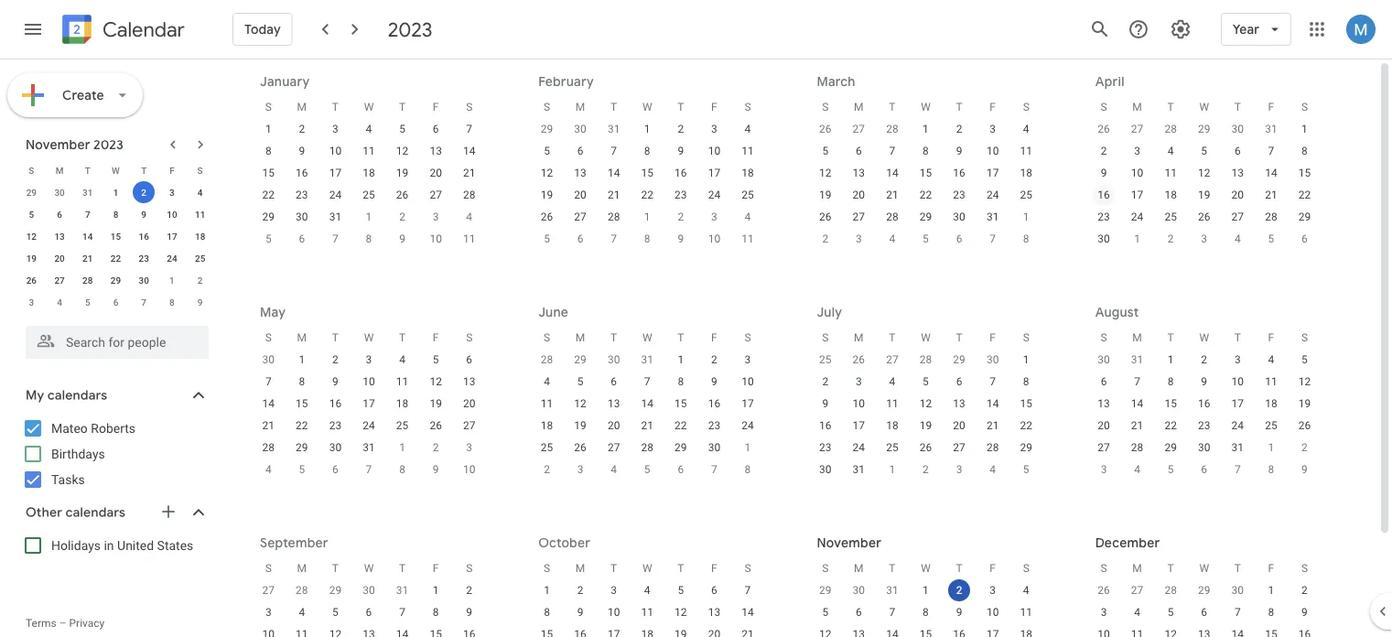 Task type: locate. For each thing, give the bounding box(es) containing it.
8
[[265, 145, 272, 157], [644, 145, 651, 157], [923, 145, 929, 157], [1302, 145, 1308, 157], [113, 209, 118, 220], [366, 233, 372, 245], [644, 233, 651, 245], [1024, 233, 1030, 245], [169, 297, 175, 308], [299, 375, 305, 388], [678, 375, 684, 388], [1024, 375, 1030, 388], [1168, 375, 1174, 388], [399, 463, 406, 476], [745, 463, 751, 476], [1269, 463, 1275, 476], [433, 606, 439, 619], [544, 606, 550, 619], [923, 606, 929, 619], [1269, 606, 1275, 619]]

26 inside february grid
[[541, 211, 553, 223]]

31 for the 31 element on the left of june 1 element
[[363, 441, 375, 454]]

july 6 element
[[670, 459, 692, 481]]

f for january
[[433, 101, 439, 114]]

11 inside august grid
[[1266, 375, 1278, 388]]

15 up may 6 element
[[1299, 167, 1311, 179]]

15 inside "june" grid
[[675, 397, 687, 410]]

2
[[299, 123, 305, 136], [678, 123, 684, 136], [957, 123, 963, 136], [1101, 145, 1107, 157], [141, 187, 147, 198], [399, 211, 406, 223], [678, 211, 684, 223], [823, 233, 829, 245], [1168, 233, 1174, 245], [198, 275, 203, 286], [332, 353, 339, 366], [711, 353, 718, 366], [1202, 353, 1208, 366], [823, 375, 829, 388], [433, 441, 439, 454], [1302, 441, 1308, 454], [544, 463, 550, 476], [923, 463, 929, 476], [466, 584, 473, 597], [578, 584, 584, 597], [957, 584, 963, 597], [1302, 584, 1308, 597]]

11 element
[[358, 140, 380, 162], [737, 140, 759, 162], [1016, 140, 1038, 162], [1160, 162, 1182, 184], [189, 203, 211, 225], [391, 371, 413, 393], [1261, 371, 1283, 393], [536, 393, 558, 415], [882, 393, 904, 415], [637, 602, 659, 624], [1016, 602, 1038, 624], [291, 624, 313, 637], [1127, 624, 1149, 637]]

w inside january grid
[[364, 101, 374, 114]]

25 for "25" element left of february 2 element on the top left of the page
[[363, 189, 375, 201]]

0 horizontal spatial 2, today element
[[133, 181, 155, 203]]

31 for the 31 element left of february 1 element
[[329, 211, 342, 223]]

20 up the may 4 element
[[1232, 189, 1244, 201]]

f
[[433, 101, 439, 114], [712, 101, 718, 114], [990, 101, 996, 114], [1269, 101, 1275, 114], [170, 165, 175, 176], [433, 331, 439, 344], [712, 331, 718, 344], [990, 331, 996, 344], [1269, 331, 1275, 344], [433, 562, 439, 575], [712, 562, 718, 575], [990, 562, 996, 575], [1269, 562, 1275, 575]]

23
[[296, 189, 308, 201], [675, 189, 687, 201], [953, 189, 966, 201], [1098, 211, 1110, 223], [139, 253, 149, 264], [329, 419, 342, 432], [708, 419, 721, 432], [1199, 419, 1211, 432], [820, 441, 832, 454]]

january
[[260, 73, 310, 90]]

7
[[466, 123, 473, 136], [611, 145, 617, 157], [890, 145, 896, 157], [1269, 145, 1275, 157], [85, 209, 90, 220], [332, 233, 339, 245], [611, 233, 617, 245], [990, 233, 996, 245], [141, 297, 147, 308], [265, 375, 272, 388], [644, 375, 651, 388], [990, 375, 996, 388], [1135, 375, 1141, 388], [366, 463, 372, 476], [711, 463, 718, 476], [1235, 463, 1241, 476], [745, 584, 751, 597], [399, 606, 406, 619], [890, 606, 896, 619], [1235, 606, 1241, 619]]

december 8 element
[[161, 291, 183, 313]]

m for july
[[854, 331, 864, 344]]

s
[[265, 101, 272, 114], [466, 101, 473, 114], [544, 101, 550, 114], [745, 101, 751, 114], [822, 101, 829, 114], [1023, 101, 1030, 114], [1101, 101, 1108, 114], [1302, 101, 1308, 114], [29, 165, 34, 176], [197, 165, 203, 176], [265, 331, 272, 344], [466, 331, 473, 344], [544, 331, 550, 344], [745, 331, 751, 344], [822, 331, 829, 344], [1023, 331, 1030, 344], [1101, 331, 1108, 344], [1302, 331, 1308, 344], [265, 562, 272, 575], [466, 562, 473, 575], [544, 562, 550, 575], [745, 562, 751, 575], [822, 562, 829, 575], [1023, 562, 1030, 575], [1101, 562, 1108, 575], [1302, 562, 1308, 575]]

1 horizontal spatial november
[[817, 535, 882, 551]]

f inside november 2023 grid
[[170, 165, 175, 176]]

row group for may
[[252, 349, 486, 481]]

20 up june 3 element
[[463, 397, 476, 410]]

row containing 6
[[1088, 371, 1322, 393]]

0 vertical spatial calendars
[[48, 387, 107, 404]]

10 inside april grid
[[1132, 167, 1144, 179]]

create
[[62, 87, 104, 103]]

27 for the 27 element on the right of may 3 element
[[1232, 211, 1244, 223]]

24 element left august 1 element
[[848, 437, 870, 459]]

18 inside "june" grid
[[541, 419, 553, 432]]

5
[[399, 123, 406, 136], [544, 145, 550, 157], [823, 145, 829, 157], [1202, 145, 1208, 157], [29, 209, 34, 220], [265, 233, 272, 245], [544, 233, 550, 245], [923, 233, 929, 245], [1269, 233, 1275, 245], [85, 297, 90, 308], [433, 353, 439, 366], [1302, 353, 1308, 366], [578, 375, 584, 388], [923, 375, 929, 388], [299, 463, 305, 476], [644, 463, 651, 476], [1024, 463, 1030, 476], [1168, 463, 1174, 476], [678, 584, 684, 597], [332, 606, 339, 619], [823, 606, 829, 619], [1168, 606, 1174, 619]]

31 element left april 1 element
[[982, 206, 1004, 228]]

2, today element
[[133, 181, 155, 203], [949, 580, 971, 602]]

14
[[463, 145, 476, 157], [608, 167, 620, 179], [887, 167, 899, 179], [1266, 167, 1278, 179], [82, 231, 93, 242], [262, 397, 275, 410], [641, 397, 654, 410], [987, 397, 999, 410], [1132, 397, 1144, 410], [742, 606, 754, 619]]

19 inside may grid
[[430, 397, 442, 410]]

27 element right june 2 element
[[458, 415, 480, 437]]

march 8 element
[[637, 228, 659, 250]]

10 inside march grid
[[987, 145, 999, 157]]

27 up the may 4 element
[[1232, 211, 1244, 223]]

2, today element for 2 cell in the november grid
[[949, 580, 971, 602]]

19 up june 2 element
[[430, 397, 442, 410]]

november
[[26, 136, 90, 153], [817, 535, 882, 551]]

25 inside march grid
[[1020, 189, 1033, 201]]

1 vertical spatial october 30 element
[[848, 580, 870, 602]]

august 31 element
[[391, 580, 413, 602]]

25 element right december 1 element
[[189, 247, 211, 269]]

23 inside march grid
[[953, 189, 966, 201]]

2 inside october "grid"
[[578, 584, 584, 597]]

19 up august 2 element
[[920, 419, 932, 432]]

1 vertical spatial 2 cell
[[943, 580, 976, 602]]

24 inside may grid
[[363, 419, 375, 432]]

terms – privacy
[[26, 617, 105, 630]]

23 up june 6 element
[[329, 419, 342, 432]]

october 29 element for the october 30 element corresponding to the november grid
[[815, 580, 837, 602]]

privacy link
[[69, 617, 105, 630]]

6
[[433, 123, 439, 136], [578, 145, 584, 157], [856, 145, 862, 157], [1235, 145, 1241, 157], [57, 209, 62, 220], [299, 233, 305, 245], [578, 233, 584, 245], [957, 233, 963, 245], [1302, 233, 1308, 245], [113, 297, 118, 308], [466, 353, 473, 366], [611, 375, 617, 388], [957, 375, 963, 388], [1101, 375, 1107, 388], [332, 463, 339, 476], [678, 463, 684, 476], [1202, 463, 1208, 476], [711, 584, 718, 597], [366, 606, 372, 619], [856, 606, 862, 619], [1202, 606, 1208, 619]]

25 for "25" element on the right of december 1 element
[[195, 253, 205, 264]]

12 inside january grid
[[396, 145, 409, 157]]

27 right february 26 element
[[853, 123, 865, 136]]

9 inside april grid
[[1101, 167, 1107, 179]]

10
[[329, 145, 342, 157], [708, 145, 721, 157], [987, 145, 999, 157], [1132, 167, 1144, 179], [167, 209, 177, 220], [430, 233, 442, 245], [708, 233, 721, 245], [363, 375, 375, 388], [742, 375, 754, 388], [1232, 375, 1244, 388], [853, 397, 865, 410], [463, 463, 476, 476], [608, 606, 620, 619], [987, 606, 999, 619]]

16 inside february grid
[[675, 167, 687, 179]]

21 up september 4 element
[[1132, 419, 1144, 432]]

june 29 element
[[949, 349, 971, 371]]

other calendars button
[[4, 498, 227, 527]]

1 horizontal spatial 2023
[[388, 16, 433, 42]]

10 inside "june" grid
[[742, 375, 754, 388]]

july 7 element
[[704, 459, 726, 481]]

1
[[265, 123, 272, 136], [644, 123, 651, 136], [923, 123, 929, 136], [1302, 123, 1308, 136], [113, 187, 118, 198], [366, 211, 372, 223], [644, 211, 651, 223], [1024, 211, 1030, 223], [1135, 233, 1141, 245], [169, 275, 175, 286], [299, 353, 305, 366], [678, 353, 684, 366], [1024, 353, 1030, 366], [1168, 353, 1174, 366], [399, 441, 406, 454], [745, 441, 751, 454], [1269, 441, 1275, 454], [890, 463, 896, 476], [433, 584, 439, 597], [544, 584, 550, 597], [923, 584, 929, 597], [1269, 584, 1275, 597]]

1 inside the november grid
[[923, 584, 929, 597]]

28 up june 4 element
[[262, 441, 275, 454]]

may 3 element
[[1194, 228, 1216, 250]]

october 30 element
[[49, 181, 71, 203], [848, 580, 870, 602]]

23 inside "june" grid
[[708, 419, 721, 432]]

f for august
[[1269, 331, 1275, 344]]

26
[[820, 123, 832, 136], [1098, 123, 1110, 136], [396, 189, 409, 201], [541, 211, 553, 223], [820, 211, 832, 223], [1199, 211, 1211, 223], [26, 275, 37, 286], [853, 353, 865, 366], [430, 419, 442, 432], [1299, 419, 1311, 432], [574, 441, 587, 454], [920, 441, 932, 454], [1098, 584, 1110, 597]]

f for july
[[990, 331, 996, 344]]

25 element left september 2 element
[[1261, 415, 1283, 437]]

23 element left august 1 element
[[815, 437, 837, 459]]

june 7 element
[[358, 459, 380, 481]]

22 up june 5 element
[[296, 419, 308, 432]]

19
[[396, 167, 409, 179], [541, 189, 553, 201], [820, 189, 832, 201], [1199, 189, 1211, 201], [26, 253, 37, 264], [430, 397, 442, 410], [1299, 397, 1311, 410], [574, 419, 587, 432], [920, 419, 932, 432]]

31 element
[[325, 206, 347, 228], [982, 206, 1004, 228], [358, 437, 380, 459], [1227, 437, 1249, 459], [848, 459, 870, 481]]

24 up march 3 element
[[708, 189, 721, 201]]

30 for the october 30 element for november 2023 grid
[[54, 187, 65, 198]]

23 element up september 6 element
[[1194, 415, 1216, 437]]

june 5 element
[[291, 459, 313, 481]]

0 vertical spatial 2, today element
[[133, 181, 155, 203]]

m inside august grid
[[1133, 331, 1143, 344]]

31 element left august 1 element
[[848, 459, 870, 481]]

0 horizontal spatial october 31 element
[[77, 181, 99, 203]]

0 vertical spatial 2 cell
[[130, 181, 158, 203]]

27 right november 26 element
[[1132, 584, 1144, 597]]

17 up december 1 element
[[167, 231, 177, 242]]

21 inside november 2023 grid
[[82, 253, 93, 264]]

november 27 element
[[1127, 580, 1149, 602]]

25 inside february grid
[[742, 189, 754, 201]]

21 up june 4 element
[[262, 419, 275, 432]]

my
[[26, 387, 44, 404]]

row group containing 25
[[809, 349, 1043, 481]]

february 27 element
[[848, 118, 870, 140]]

23 element left december 1 element
[[133, 247, 155, 269]]

1 horizontal spatial 2 cell
[[943, 580, 976, 602]]

27 left august 28 element
[[262, 584, 275, 597]]

16 down march 26 element
[[1098, 189, 1110, 201]]

28 up february 4 element
[[463, 189, 476, 201]]

1 vertical spatial october 31 element
[[882, 580, 904, 602]]

w for august
[[1200, 331, 1210, 344]]

row containing 14
[[252, 393, 486, 415]]

july
[[817, 304, 843, 320]]

june 3 element
[[458, 437, 480, 459]]

w for june
[[643, 331, 652, 344]]

may 29 element
[[570, 349, 592, 371]]

24 element up july 8 'element'
[[737, 415, 759, 437]]

18 inside february grid
[[742, 167, 754, 179]]

13 element
[[425, 140, 447, 162], [570, 162, 592, 184], [848, 162, 870, 184], [1227, 162, 1249, 184], [49, 225, 71, 247], [458, 371, 480, 393], [603, 393, 625, 415], [949, 393, 971, 415], [1093, 393, 1115, 415], [704, 602, 726, 624], [358, 624, 380, 637], [848, 624, 870, 637], [1194, 624, 1216, 637]]

f for december
[[1269, 562, 1275, 575]]

19 up 'july 3' "element"
[[574, 419, 587, 432]]

1 vertical spatial november
[[817, 535, 882, 551]]

26 up april 2 element
[[820, 211, 832, 223]]

31 element left february 1 element
[[325, 206, 347, 228]]

m inside "june" grid
[[576, 331, 585, 344]]

0 horizontal spatial october 30 element
[[49, 181, 71, 203]]

4
[[366, 123, 372, 136], [745, 123, 751, 136], [1024, 123, 1030, 136], [1168, 145, 1174, 157], [198, 187, 203, 198], [466, 211, 473, 223], [745, 211, 751, 223], [890, 233, 896, 245], [1235, 233, 1241, 245], [57, 297, 62, 308], [399, 353, 406, 366], [1269, 353, 1275, 366], [544, 375, 550, 388], [890, 375, 896, 388], [265, 463, 272, 476], [611, 463, 617, 476], [990, 463, 996, 476], [1135, 463, 1141, 476], [644, 584, 651, 597], [1024, 584, 1030, 597], [299, 606, 305, 619], [1135, 606, 1141, 619]]

21 inside january grid
[[463, 167, 476, 179]]

31 for march 31 element
[[1266, 123, 1278, 136]]

17 inside may grid
[[363, 397, 375, 410]]

june 30 element
[[982, 349, 1004, 371]]

5 inside december grid
[[1168, 606, 1174, 619]]

october 31 element for the october 30 element for november 2023 grid
[[77, 181, 99, 203]]

m for april
[[1133, 101, 1143, 114]]

27 element left march 7 element
[[570, 206, 592, 228]]

24 inside march grid
[[987, 189, 999, 201]]

14 inside november 2023 grid
[[82, 231, 93, 242]]

july 2 element
[[536, 459, 558, 481]]

row containing 21
[[252, 415, 486, 437]]

27 for the 27 element to the right of 'july 3' "element"
[[608, 441, 620, 454]]

28 up may 5 element
[[1266, 211, 1278, 223]]

11
[[363, 145, 375, 157], [742, 145, 754, 157], [1020, 145, 1033, 157], [1165, 167, 1177, 179], [195, 209, 205, 220], [463, 233, 476, 245], [742, 233, 754, 245], [396, 375, 409, 388], [1266, 375, 1278, 388], [541, 397, 553, 410], [887, 397, 899, 410], [641, 606, 654, 619], [1020, 606, 1033, 619]]

1 horizontal spatial october 30 element
[[848, 580, 870, 602]]

22 element inside november 2023 grid
[[105, 247, 127, 269]]

february 1 element
[[358, 206, 380, 228]]

30 inside the november grid
[[853, 584, 865, 597]]

june 4 element
[[258, 459, 280, 481]]

m inside april grid
[[1133, 101, 1143, 114]]

16 up december 7 element
[[139, 231, 149, 242]]

22 element
[[258, 184, 280, 206], [637, 184, 659, 206], [915, 184, 937, 206], [1294, 184, 1316, 206], [105, 247, 127, 269], [291, 415, 313, 437], [670, 415, 692, 437], [1016, 415, 1038, 437], [1160, 415, 1182, 437]]

20 element
[[425, 162, 447, 184], [570, 184, 592, 206], [848, 184, 870, 206], [1227, 184, 1249, 206], [49, 247, 71, 269], [458, 393, 480, 415], [603, 415, 625, 437], [949, 415, 971, 437], [1093, 415, 1115, 437], [704, 624, 726, 637]]

21 up december 5 element
[[82, 253, 93, 264]]

31 for the 31 element left of august 1 element
[[853, 463, 865, 476]]

row group for october
[[530, 580, 765, 637]]

december
[[1096, 535, 1160, 551]]

august 30 element
[[358, 580, 380, 602]]

28 inside "september" "grid"
[[296, 584, 308, 597]]

1 horizontal spatial october 31 element
[[882, 580, 904, 602]]

30 for january 30 element
[[574, 123, 587, 136]]

1 vertical spatial 2, today element
[[949, 580, 971, 602]]

21 up august 4 element at the right of the page
[[987, 419, 999, 432]]

28
[[887, 123, 899, 136], [1165, 123, 1177, 136], [463, 189, 476, 201], [608, 211, 620, 223], [887, 211, 899, 223], [1266, 211, 1278, 223], [82, 275, 93, 286], [541, 353, 553, 366], [920, 353, 932, 366], [262, 441, 275, 454], [641, 441, 654, 454], [987, 441, 999, 454], [1132, 441, 1144, 454], [296, 584, 308, 597], [1165, 584, 1177, 597]]

25 element left june 2 element
[[391, 415, 413, 437]]

18 element
[[358, 162, 380, 184], [737, 162, 759, 184], [1016, 162, 1038, 184], [1160, 184, 1182, 206], [189, 225, 211, 247], [391, 393, 413, 415], [1261, 393, 1283, 415], [536, 415, 558, 437], [882, 415, 904, 437], [637, 624, 659, 637], [1016, 624, 1038, 637]]

11 inside march 11 element
[[742, 233, 754, 245]]

december 7 element
[[133, 291, 155, 313]]

w for november
[[921, 562, 931, 575]]

16 up march 2 'element'
[[675, 167, 687, 179]]

f inside july grid
[[990, 331, 996, 344]]

23 inside april grid
[[1098, 211, 1110, 223]]

calendars up in
[[66, 505, 126, 521]]

24
[[329, 189, 342, 201], [708, 189, 721, 201], [987, 189, 999, 201], [1132, 211, 1144, 223], [167, 253, 177, 264], [363, 419, 375, 432], [742, 419, 754, 432], [1232, 419, 1244, 432], [853, 441, 865, 454]]

august 4 element
[[982, 459, 1004, 481]]

30 for march 30 element
[[1232, 123, 1244, 136]]

27 inside august grid
[[1098, 441, 1110, 454]]

22 inside november 2023 grid
[[111, 253, 121, 264]]

24 up the may 1 "element"
[[1132, 211, 1144, 223]]

w for october
[[643, 562, 652, 575]]

30 for november 30 element
[[1232, 584, 1244, 597]]

0 horizontal spatial november
[[26, 136, 90, 153]]

23 up december 7 element
[[139, 253, 149, 264]]

12 inside november 2023 grid
[[26, 231, 37, 242]]

20 up march 6 element
[[574, 189, 587, 201]]

january 31 element
[[603, 118, 625, 140]]

july grid
[[809, 327, 1043, 481]]

m for october
[[576, 562, 585, 575]]

30 for april 30 element
[[262, 353, 275, 366]]

15 inside may grid
[[296, 397, 308, 410]]

13
[[430, 145, 442, 157], [574, 167, 587, 179], [853, 167, 865, 179], [1232, 167, 1244, 179], [54, 231, 65, 242], [463, 375, 476, 388], [608, 397, 620, 410], [953, 397, 966, 410], [1098, 397, 1110, 410], [708, 606, 721, 619]]

m
[[297, 101, 307, 114], [576, 101, 585, 114], [854, 101, 864, 114], [1133, 101, 1143, 114], [56, 165, 64, 176], [297, 331, 307, 344], [576, 331, 585, 344], [854, 331, 864, 344], [1133, 331, 1143, 344], [297, 562, 307, 575], [576, 562, 585, 575], [854, 562, 864, 575], [1133, 562, 1143, 575]]

july 5 element
[[637, 459, 659, 481]]

30
[[574, 123, 587, 136], [1232, 123, 1244, 136], [54, 187, 65, 198], [296, 211, 308, 223], [953, 211, 966, 223], [1098, 233, 1110, 245], [139, 275, 149, 286], [262, 353, 275, 366], [608, 353, 620, 366], [987, 353, 999, 366], [1098, 353, 1110, 366], [329, 441, 342, 454], [708, 441, 721, 454], [1199, 441, 1211, 454], [820, 463, 832, 476], [363, 584, 375, 597], [853, 584, 865, 597], [1232, 584, 1244, 597]]

30 inside january grid
[[296, 211, 308, 223]]

march 30 element
[[1227, 118, 1249, 140]]

1 vertical spatial calendars
[[66, 505, 126, 521]]

1 vertical spatial 2023
[[93, 136, 124, 153]]

9 inside december grid
[[1302, 606, 1308, 619]]

may grid
[[252, 327, 486, 481]]

29 element left february 6 element
[[258, 206, 280, 228]]

26 inside march 26 element
[[1098, 123, 1110, 136]]

26 inside june 26 element
[[853, 353, 865, 366]]

27 for the 27 element right of april 2 element
[[853, 211, 865, 223]]

25 for june 25 element
[[820, 353, 832, 366]]

11 inside "june" grid
[[541, 397, 553, 410]]

w for september
[[364, 562, 374, 575]]

f inside the november grid
[[990, 562, 996, 575]]

22 element up august 5 element
[[1016, 415, 1038, 437]]

add other calendars image
[[159, 503, 178, 521]]

6 inside october "grid"
[[711, 584, 718, 597]]

28 element
[[458, 184, 480, 206], [603, 206, 625, 228], [882, 206, 904, 228], [1261, 206, 1283, 228], [77, 269, 99, 291], [258, 437, 280, 459], [637, 437, 659, 459], [982, 437, 1004, 459], [1127, 437, 1149, 459]]

19 up the december 3 element
[[26, 253, 37, 264]]

3 inside "element"
[[578, 463, 584, 476]]

row group for july
[[809, 349, 1043, 481]]

16
[[296, 167, 308, 179], [675, 167, 687, 179], [953, 167, 966, 179], [1098, 189, 1110, 201], [139, 231, 149, 242], [329, 397, 342, 410], [708, 397, 721, 410], [1199, 397, 1211, 410], [820, 419, 832, 432]]

23 element up april 6 element
[[949, 184, 971, 206]]

17 up april 7 element
[[987, 167, 999, 179]]

28 up september 4 element
[[1132, 441, 1144, 454]]

21 inside march grid
[[887, 189, 899, 201]]

16 inside march grid
[[953, 167, 966, 179]]

20 up february 3 element
[[430, 167, 442, 179]]

october
[[539, 535, 591, 551]]

27 element
[[425, 184, 447, 206], [570, 206, 592, 228], [848, 206, 870, 228], [1227, 206, 1249, 228], [49, 269, 71, 291], [458, 415, 480, 437], [603, 437, 625, 459], [949, 437, 971, 459], [1093, 437, 1115, 459]]

mateo
[[51, 421, 88, 436]]

24 down june 26 element
[[853, 441, 865, 454]]

row group for april
[[1088, 118, 1322, 250]]

november for november 2023
[[26, 136, 90, 153]]

28 element right july 4 element
[[637, 437, 659, 459]]

may 2 element
[[1160, 228, 1182, 250]]

0 horizontal spatial 2023
[[93, 136, 124, 153]]

8 inside april grid
[[1302, 145, 1308, 157]]

0 vertical spatial october 30 element
[[49, 181, 71, 203]]

w for february
[[643, 101, 652, 114]]

27 right june 26 element
[[887, 353, 899, 366]]

15 up june 5 element
[[296, 397, 308, 410]]

27 for the 27 element to the right of the december 3 element
[[54, 275, 65, 286]]

28 inside august grid
[[1132, 441, 1144, 454]]

2023
[[388, 16, 433, 42], [93, 136, 124, 153]]

17
[[329, 167, 342, 179], [708, 167, 721, 179], [987, 167, 999, 179], [1132, 189, 1144, 201], [167, 231, 177, 242], [363, 397, 375, 410], [742, 397, 754, 410], [1232, 397, 1244, 410], [853, 419, 865, 432]]

november 26 element
[[1093, 580, 1115, 602]]

12 element
[[391, 140, 413, 162], [536, 162, 558, 184], [815, 162, 837, 184], [1194, 162, 1216, 184], [20, 225, 42, 247], [425, 371, 447, 393], [1294, 371, 1316, 393], [570, 393, 592, 415], [915, 393, 937, 415], [670, 602, 692, 624], [325, 624, 347, 637], [815, 624, 837, 637], [1160, 624, 1182, 637]]

8 inside july grid
[[1024, 375, 1030, 388]]

row group containing 28
[[530, 349, 765, 481]]

13 inside january grid
[[430, 145, 442, 157]]

27
[[853, 123, 865, 136], [1132, 123, 1144, 136], [430, 189, 442, 201], [574, 211, 587, 223], [853, 211, 865, 223], [1232, 211, 1244, 223], [54, 275, 65, 286], [887, 353, 899, 366], [463, 419, 476, 432], [608, 441, 620, 454], [953, 441, 966, 454], [1098, 441, 1110, 454], [262, 584, 275, 597], [1132, 584, 1144, 597]]

28 right 'august 27' element at left
[[296, 584, 308, 597]]

t
[[332, 101, 339, 114], [399, 101, 406, 114], [611, 101, 617, 114], [678, 101, 684, 114], [889, 101, 896, 114], [956, 101, 963, 114], [1168, 101, 1175, 114], [1235, 101, 1242, 114], [85, 165, 90, 176], [141, 165, 147, 176], [332, 331, 339, 344], [399, 331, 406, 344], [611, 331, 617, 344], [678, 331, 684, 344], [889, 331, 896, 344], [956, 331, 963, 344], [1168, 331, 1175, 344], [1235, 331, 1242, 344], [332, 562, 339, 575], [399, 562, 406, 575], [611, 562, 617, 575], [678, 562, 684, 575], [889, 562, 896, 575], [956, 562, 963, 575], [1168, 562, 1175, 575], [1235, 562, 1242, 575]]

calendars inside dropdown button
[[48, 387, 107, 404]]

0 horizontal spatial october 29 element
[[20, 181, 42, 203]]

30 for '30' element on the left of april 7 element
[[953, 211, 966, 223]]

calendars
[[48, 387, 107, 404], [66, 505, 126, 521]]

f for june
[[712, 331, 718, 344]]

27 for 'august 27' element at left
[[262, 584, 275, 597]]

25 up september 1 element
[[1266, 419, 1278, 432]]

21 up the april 4 element
[[887, 189, 899, 201]]

calendar heading
[[99, 17, 185, 43]]

25 for "25" element left of august 2 element
[[887, 441, 899, 454]]

0 horizontal spatial 2 cell
[[130, 181, 158, 203]]

18 inside november 2023 grid
[[195, 231, 205, 242]]

8 inside the november grid
[[923, 606, 929, 619]]

27 for the 27 element left of september 4 element
[[1098, 441, 1110, 454]]

february 9 element
[[391, 228, 413, 250]]

f inside october "grid"
[[712, 562, 718, 575]]

3 inside the november grid
[[990, 584, 996, 597]]

18 up "may 2" 'element'
[[1165, 189, 1177, 201]]

20 inside grid
[[54, 253, 65, 264]]

may 28 element
[[536, 349, 558, 371]]

november down create popup button
[[26, 136, 90, 153]]

16 inside november 2023 grid
[[139, 231, 149, 242]]

30 for '30' element on the left of the february 7 element
[[296, 211, 308, 223]]

14 inside "june" grid
[[641, 397, 654, 410]]

31 for august 31 element
[[396, 584, 409, 597]]

mateo roberts
[[51, 421, 136, 436]]

november for november
[[817, 535, 882, 551]]

28 right february 27 element
[[887, 123, 899, 136]]

15 inside april grid
[[1299, 167, 1311, 179]]

18 up 'march 4' element
[[742, 167, 754, 179]]

31 inside "september" "grid"
[[396, 584, 409, 597]]

18 up june 1 element
[[396, 397, 409, 410]]

june 27 element
[[882, 349, 904, 371]]

22 up "december 6" element
[[111, 253, 121, 264]]

29
[[541, 123, 553, 136], [1199, 123, 1211, 136], [26, 187, 37, 198], [262, 211, 275, 223], [920, 211, 932, 223], [1299, 211, 1311, 223], [111, 275, 121, 286], [574, 353, 587, 366], [953, 353, 966, 366], [296, 441, 308, 454], [675, 441, 687, 454], [1020, 441, 1033, 454], [1165, 441, 1177, 454], [329, 584, 342, 597], [820, 584, 832, 597], [1199, 584, 1211, 597]]

december 5 element
[[77, 291, 99, 313]]

august 29 element
[[325, 580, 347, 602]]

28 right march 27 element
[[1165, 123, 1177, 136]]

row
[[252, 96, 486, 118], [530, 96, 765, 118], [809, 96, 1043, 118], [1088, 96, 1322, 118], [252, 118, 486, 140], [530, 118, 765, 140], [809, 118, 1043, 140], [1088, 118, 1322, 140], [252, 140, 486, 162], [530, 140, 765, 162], [809, 140, 1043, 162], [1088, 140, 1322, 162], [17, 159, 214, 181], [252, 162, 486, 184], [530, 162, 765, 184], [809, 162, 1043, 184], [1088, 162, 1322, 184], [17, 181, 214, 203], [252, 184, 486, 206], [530, 184, 765, 206], [809, 184, 1043, 206], [1088, 184, 1322, 206], [17, 203, 214, 225], [252, 206, 486, 228], [530, 206, 765, 228], [809, 206, 1043, 228], [1088, 206, 1322, 228], [17, 225, 214, 247], [252, 228, 486, 250], [530, 228, 765, 250], [809, 228, 1043, 250], [1088, 228, 1322, 250], [17, 247, 214, 269], [17, 269, 214, 291], [17, 291, 214, 313], [252, 327, 486, 349], [530, 327, 765, 349], [809, 327, 1043, 349], [1088, 327, 1322, 349], [252, 349, 486, 371], [530, 349, 765, 371], [809, 349, 1043, 371], [1088, 349, 1322, 371], [252, 371, 486, 393], [530, 371, 765, 393], [809, 371, 1043, 393], [1088, 371, 1322, 393], [252, 393, 486, 415], [530, 393, 765, 415], [809, 393, 1043, 415], [1088, 393, 1322, 415], [252, 415, 486, 437], [530, 415, 765, 437], [809, 415, 1043, 437], [1088, 415, 1322, 437], [252, 437, 486, 459], [530, 437, 765, 459], [809, 437, 1043, 459], [1088, 437, 1322, 459], [252, 459, 486, 481], [530, 459, 765, 481], [809, 459, 1043, 481], [1088, 459, 1322, 481], [252, 558, 486, 580], [530, 558, 765, 580], [809, 558, 1043, 580], [1088, 558, 1322, 580], [252, 580, 486, 602], [530, 580, 765, 602], [809, 580, 1043, 602], [1088, 580, 1322, 602], [252, 602, 486, 624], [530, 602, 765, 624], [809, 602, 1043, 624], [1088, 602, 1322, 624], [252, 624, 486, 637], [530, 624, 765, 637], [809, 624, 1043, 637], [1088, 624, 1322, 637]]

m for february
[[576, 101, 585, 114]]

terms link
[[26, 617, 56, 630]]

january 29 element
[[536, 118, 558, 140]]

1 horizontal spatial 2, today element
[[949, 580, 971, 602]]

march 28 element
[[1160, 118, 1182, 140]]

september 7 element
[[1227, 459, 1249, 481]]

may
[[260, 304, 286, 320]]

20
[[430, 167, 442, 179], [574, 189, 587, 201], [853, 189, 865, 201], [1232, 189, 1244, 201], [54, 253, 65, 264], [463, 397, 476, 410], [608, 419, 620, 432], [953, 419, 966, 432], [1098, 419, 1110, 432]]

september 3 element
[[1093, 459, 1115, 481]]

december 2 element
[[189, 269, 211, 291]]

f inside march grid
[[990, 101, 996, 114]]

27 for february 27 element
[[853, 123, 865, 136]]

w inside april grid
[[1200, 101, 1210, 114]]

28 element left june 5 element
[[258, 437, 280, 459]]

march 9 element
[[670, 228, 692, 250]]

None search field
[[0, 319, 227, 359]]

31
[[608, 123, 620, 136], [1266, 123, 1278, 136], [82, 187, 93, 198], [329, 211, 342, 223], [987, 211, 999, 223], [641, 353, 654, 366], [1132, 353, 1144, 366], [363, 441, 375, 454], [1232, 441, 1244, 454], [853, 463, 865, 476], [396, 584, 409, 597], [887, 584, 899, 597]]

22
[[262, 189, 275, 201], [641, 189, 654, 201], [920, 189, 932, 201], [1299, 189, 1311, 201], [111, 253, 121, 264], [296, 419, 308, 432], [675, 419, 687, 432], [1020, 419, 1033, 432], [1165, 419, 1177, 432]]

17 element inside the november grid
[[982, 624, 1004, 637]]

october 30 element for the november grid
[[848, 580, 870, 602]]

row containing 11
[[530, 393, 765, 415]]

september 5 element
[[1160, 459, 1182, 481]]

may 1 element
[[1127, 228, 1149, 250]]

march 2 element
[[670, 206, 692, 228]]

2 cell
[[130, 181, 158, 203], [943, 580, 976, 602]]

15
[[262, 167, 275, 179], [641, 167, 654, 179], [920, 167, 932, 179], [1299, 167, 1311, 179], [111, 231, 121, 242], [296, 397, 308, 410], [675, 397, 687, 410], [1020, 397, 1033, 410], [1165, 397, 1177, 410]]

30 for '30' element on the left of december 1 element
[[139, 275, 149, 286]]

april 8 element
[[1016, 228, 1038, 250]]

0 vertical spatial october 29 element
[[20, 181, 42, 203]]

22 element up september 5 "element"
[[1160, 415, 1182, 437]]

october 29 element
[[20, 181, 42, 203], [815, 580, 837, 602]]

f for october
[[712, 562, 718, 575]]

year
[[1233, 21, 1260, 38]]

row group for february
[[530, 118, 765, 250]]

february 3 element
[[425, 206, 447, 228]]

f inside may grid
[[433, 331, 439, 344]]

in
[[104, 538, 114, 553]]

25 for "25" element to the left of 'july 3' "element"
[[541, 441, 553, 454]]

20 up july 4 element
[[608, 419, 620, 432]]

21
[[463, 167, 476, 179], [608, 189, 620, 201], [887, 189, 899, 201], [1266, 189, 1278, 201], [82, 253, 93, 264], [262, 419, 275, 432], [641, 419, 654, 432], [987, 419, 999, 432], [1132, 419, 1144, 432]]

december 3 element
[[20, 291, 42, 313]]

10 element
[[325, 140, 347, 162], [704, 140, 726, 162], [982, 140, 1004, 162], [1127, 162, 1149, 184], [161, 203, 183, 225], [358, 371, 380, 393], [737, 371, 759, 393], [1227, 371, 1249, 393], [848, 393, 870, 415], [603, 602, 625, 624], [982, 602, 1004, 624], [258, 624, 280, 637], [1093, 624, 1115, 637]]

row group containing 27
[[252, 580, 486, 637]]

19 inside march grid
[[820, 189, 832, 201]]

28 element right the may 4 element
[[1261, 206, 1283, 228]]

m for may
[[297, 331, 307, 344]]

17 up the february 7 element
[[329, 167, 342, 179]]

19 up may 3 element
[[1199, 189, 1211, 201]]

february grid
[[530, 96, 765, 250]]

8 inside december grid
[[1269, 606, 1275, 619]]

25 up april 1 element
[[1020, 189, 1033, 201]]

30 inside "element"
[[987, 353, 999, 366]]

2 cell inside the november grid
[[943, 580, 976, 602]]

12 inside august grid
[[1299, 375, 1311, 388]]

11 inside july grid
[[887, 397, 899, 410]]

25
[[363, 189, 375, 201], [742, 189, 754, 201], [1020, 189, 1033, 201], [1165, 211, 1177, 223], [195, 253, 205, 264], [820, 353, 832, 366], [396, 419, 409, 432], [1266, 419, 1278, 432], [541, 441, 553, 454], [887, 441, 899, 454]]

31 for january 31 element at the left top of the page
[[608, 123, 620, 136]]

september
[[260, 535, 328, 551]]

july 4 element
[[603, 459, 625, 481]]

row group for december
[[1088, 580, 1322, 637]]

14 element
[[458, 140, 480, 162], [603, 162, 625, 184], [882, 162, 904, 184], [1261, 162, 1283, 184], [77, 225, 99, 247], [258, 393, 280, 415], [637, 393, 659, 415], [982, 393, 1004, 415], [1127, 393, 1149, 415], [737, 602, 759, 624], [391, 624, 413, 637], [882, 624, 904, 637], [1227, 624, 1249, 637]]

13 inside march grid
[[853, 167, 865, 179]]

february 4 element
[[458, 206, 480, 228]]

9
[[299, 145, 305, 157], [678, 145, 684, 157], [957, 145, 963, 157], [1101, 167, 1107, 179], [141, 209, 147, 220], [399, 233, 406, 245], [678, 233, 684, 245], [198, 297, 203, 308], [332, 375, 339, 388], [711, 375, 718, 388], [1202, 375, 1208, 388], [823, 397, 829, 410], [433, 463, 439, 476], [1302, 463, 1308, 476], [466, 606, 473, 619], [578, 606, 584, 619], [957, 606, 963, 619], [1302, 606, 1308, 619]]

16 up september 6 element
[[1199, 397, 1211, 410]]

m for august
[[1133, 331, 1143, 344]]

10 inside july grid
[[853, 397, 865, 410]]

2 cell for the october 30 element corresponding to the november grid
[[943, 580, 976, 602]]

2, today element for 2 cell within grid
[[133, 181, 155, 203]]

17 up march 3 element
[[708, 167, 721, 179]]

26 element right june 1 element
[[425, 415, 447, 437]]

july 3 element
[[570, 459, 592, 481]]

roberts
[[91, 421, 136, 436]]

12 inside october "grid"
[[675, 606, 687, 619]]

21 up march 7 element
[[608, 189, 620, 201]]

states
[[157, 538, 193, 553]]

17 inside july grid
[[853, 419, 865, 432]]

23 right april 1 element
[[1098, 211, 1110, 223]]

w inside december grid
[[1200, 562, 1210, 575]]

26 element inside february grid
[[536, 206, 558, 228]]

12 inside "june" grid
[[574, 397, 587, 410]]

24 inside "june" grid
[[742, 419, 754, 432]]

june 9 element
[[425, 459, 447, 481]]

29 element right june 4 element
[[291, 437, 313, 459]]

Search for people text field
[[37, 326, 198, 359]]

calendars for other calendars
[[66, 505, 126, 521]]

row group for august
[[1088, 349, 1322, 481]]

today button
[[233, 7, 293, 51]]

20 up september 3 element
[[1098, 419, 1110, 432]]

0 vertical spatial november
[[26, 136, 90, 153]]

18
[[363, 167, 375, 179], [742, 167, 754, 179], [1020, 167, 1033, 179], [1165, 189, 1177, 201], [195, 231, 205, 242], [396, 397, 409, 410], [1266, 397, 1278, 410], [541, 419, 553, 432], [887, 419, 899, 432]]

25 inside may grid
[[396, 419, 409, 432]]

12
[[396, 145, 409, 157], [541, 167, 553, 179], [820, 167, 832, 179], [1199, 167, 1211, 179], [26, 231, 37, 242], [430, 375, 442, 388], [1299, 375, 1311, 388], [574, 397, 587, 410], [920, 397, 932, 410], [675, 606, 687, 619]]

holidays in united states
[[51, 538, 193, 553]]

20 up april 3 element
[[853, 189, 865, 201]]

15 up september 5 "element"
[[1165, 397, 1177, 410]]

3
[[332, 123, 339, 136], [711, 123, 718, 136], [990, 123, 996, 136], [1135, 145, 1141, 157], [169, 187, 175, 198], [433, 211, 439, 223], [711, 211, 718, 223], [856, 233, 862, 245], [1202, 233, 1208, 245], [29, 297, 34, 308], [366, 353, 372, 366], [745, 353, 751, 366], [1235, 353, 1241, 366], [856, 375, 862, 388], [466, 441, 473, 454], [578, 463, 584, 476], [957, 463, 963, 476], [1101, 463, 1107, 476], [611, 584, 617, 597], [990, 584, 996, 597], [265, 606, 272, 619], [1101, 606, 1107, 619]]

31 inside "june" grid
[[641, 353, 654, 366]]

w
[[364, 101, 374, 114], [643, 101, 652, 114], [921, 101, 931, 114], [1200, 101, 1210, 114], [112, 165, 120, 176], [364, 331, 374, 344], [643, 331, 652, 344], [921, 331, 931, 344], [1200, 331, 1210, 344], [364, 562, 374, 575], [643, 562, 652, 575], [921, 562, 931, 575], [1200, 562, 1210, 575]]

25 up 'march 4' element
[[742, 189, 754, 201]]

1 vertical spatial october 29 element
[[815, 580, 837, 602]]

october 31 element for the october 30 element corresponding to the november grid
[[882, 580, 904, 602]]

27 inside january grid
[[430, 189, 442, 201]]

0 vertical spatial october 31 element
[[77, 181, 99, 203]]

16 inside august grid
[[1199, 397, 1211, 410]]

18 up july 2 element on the left of the page
[[541, 419, 553, 432]]

1 horizontal spatial october 29 element
[[815, 580, 837, 602]]

august 3 element
[[949, 459, 971, 481]]

m for january
[[297, 101, 307, 114]]

calendar
[[103, 17, 185, 43]]



Task type: vqa. For each thing, say whether or not it's contained in the screenshot.
second NEW APPOINTMENT , 12PM from left
no



Task type: describe. For each thing, give the bounding box(es) containing it.
24 element left "may 2" 'element'
[[1127, 206, 1149, 228]]

31 element left september 1 element
[[1227, 437, 1249, 459]]

11 inside november 2023 grid
[[195, 209, 205, 220]]

june 8 element
[[391, 459, 413, 481]]

april
[[1096, 73, 1125, 90]]

m for september
[[297, 562, 307, 575]]

17 inside march grid
[[987, 167, 999, 179]]

30 element right june 5 element
[[325, 437, 347, 459]]

26 element left july 4 element
[[570, 437, 592, 459]]

20 inside april grid
[[1232, 189, 1244, 201]]

21 inside "june" grid
[[641, 419, 654, 432]]

november 29 element
[[1194, 580, 1216, 602]]

w for december
[[1200, 562, 1210, 575]]

11 inside february 11 element
[[463, 233, 476, 245]]

december grid
[[1088, 558, 1322, 637]]

16 inside january grid
[[296, 167, 308, 179]]

calendar element
[[59, 11, 185, 51]]

22 element up february 5 element
[[258, 184, 280, 206]]

17 inside april grid
[[1132, 189, 1144, 201]]

23 inside august grid
[[1199, 419, 1211, 432]]

29 inside "september" "grid"
[[329, 584, 342, 597]]

february 8 element
[[358, 228, 380, 250]]

22 element inside march grid
[[915, 184, 937, 206]]

31 for the 31 element left of april 1 element
[[987, 211, 999, 223]]

28 inside row
[[463, 189, 476, 201]]

september 1 element
[[1261, 437, 1283, 459]]

march 7 element
[[603, 228, 625, 250]]

27 for the november 27 element
[[1132, 584, 1144, 597]]

september 9 element
[[1294, 459, 1316, 481]]

29 element right september 4 element
[[1160, 437, 1182, 459]]

26 up august 2 element
[[920, 441, 932, 454]]

w for april
[[1200, 101, 1210, 114]]

27 element right april 2 element
[[848, 206, 870, 228]]

4 inside "september" "grid"
[[299, 606, 305, 619]]

14 inside october "grid"
[[742, 606, 754, 619]]

april grid
[[1088, 96, 1322, 250]]

18 element inside october "grid"
[[637, 624, 659, 637]]

15 inside july grid
[[1020, 397, 1033, 410]]

25 element left february 2 element on the top left of the page
[[358, 184, 380, 206]]

29 element right may 5 element
[[1294, 206, 1316, 228]]

holidays
[[51, 538, 101, 553]]

18 inside august grid
[[1266, 397, 1278, 410]]

9 inside 'element'
[[433, 463, 439, 476]]

–
[[59, 617, 66, 630]]

29 element left december 7 element
[[105, 269, 127, 291]]

23 element up june 6 element
[[325, 415, 347, 437]]

27 element right february 2 element on the top left of the page
[[425, 184, 447, 206]]

march 29 element
[[1194, 118, 1216, 140]]

march 31 element
[[1261, 118, 1283, 140]]

united
[[117, 538, 154, 553]]

30 for '30' element to the left of september 7 element at the right bottom of the page
[[1199, 441, 1211, 454]]

april 2 element
[[815, 228, 837, 250]]

22 inside august grid
[[1165, 419, 1177, 432]]

30 for may 30 "element"
[[608, 353, 620, 366]]

row containing 22
[[252, 184, 486, 206]]

0 vertical spatial 2023
[[388, 16, 433, 42]]

terms
[[26, 617, 56, 630]]

june 2 element
[[425, 437, 447, 459]]

my calendars
[[26, 387, 107, 404]]

august grid
[[1088, 327, 1322, 481]]

26 element left april 3 element
[[815, 206, 837, 228]]

27 for the 27 element right of june 2 element
[[463, 419, 476, 432]]

august 2 element
[[915, 459, 937, 481]]

1 inside "september" "grid"
[[433, 584, 439, 597]]

29 element left april 6 element
[[915, 206, 937, 228]]

26 up may 3 element
[[1199, 211, 1211, 223]]

april 30 element
[[258, 349, 280, 371]]

m for december
[[1133, 562, 1143, 575]]

31 for "july 31" "element" at the right of page
[[1132, 353, 1144, 366]]

25 for "25" element left of september 2 element
[[1266, 419, 1278, 432]]

support image
[[1128, 18, 1150, 40]]

february 6 element
[[291, 228, 313, 250]]

28 element right april 3 element
[[882, 206, 904, 228]]

november grid
[[809, 558, 1043, 637]]

22 element inside august grid
[[1160, 415, 1182, 437]]

year button
[[1221, 7, 1292, 51]]

24 element right march 2 'element'
[[704, 184, 726, 206]]

18 element inside march grid
[[1016, 162, 1038, 184]]

30 element left the february 7 element
[[291, 206, 313, 228]]

may 5 element
[[1261, 228, 1283, 250]]

24 element left the december 2 element
[[161, 247, 183, 269]]

f for may
[[433, 331, 439, 344]]

23 element left march 3 element
[[670, 184, 692, 206]]

13 inside november 2023 grid
[[54, 231, 65, 242]]

15 inside march grid
[[920, 167, 932, 179]]

21 inside july grid
[[987, 419, 999, 432]]

august
[[1096, 304, 1140, 320]]

30 for '30' element to the left of july 1 element
[[708, 441, 721, 454]]

january 30 element
[[570, 118, 592, 140]]

18 element inside august grid
[[1261, 393, 1283, 415]]

28 up july 5 element
[[641, 441, 654, 454]]

april 6 element
[[949, 228, 971, 250]]

30 for the october 30 element corresponding to the november grid
[[853, 584, 865, 597]]

17 inside august grid
[[1232, 397, 1244, 410]]

row containing 7
[[252, 371, 486, 393]]

27 element right the december 3 element
[[49, 269, 71, 291]]

26 inside november 2023 grid
[[26, 275, 37, 286]]

birthdays
[[51, 446, 105, 461]]

28 element left the march 1 "element"
[[603, 206, 625, 228]]

25 for "25" element to the left of june 2 element
[[396, 419, 409, 432]]

w for january
[[364, 101, 374, 114]]

21 inside february grid
[[608, 189, 620, 201]]

row group for june
[[530, 349, 765, 481]]

privacy
[[69, 617, 105, 630]]

19 inside april grid
[[1199, 189, 1211, 201]]

15 inside november 2023 grid
[[111, 231, 121, 242]]

june grid
[[530, 327, 765, 481]]

settings menu image
[[1170, 18, 1192, 40]]

december 4 element
[[49, 291, 71, 313]]

3 inside "september" "grid"
[[265, 606, 272, 619]]

10 inside august grid
[[1232, 375, 1244, 388]]

september 2 element
[[1294, 437, 1316, 459]]

18 element inside the november grid
[[1016, 624, 1038, 637]]

december 9 element
[[189, 291, 211, 313]]

25 element left august 2 element
[[882, 437, 904, 459]]

18 element inside november 2023 grid
[[189, 225, 211, 247]]

march 4 element
[[737, 206, 759, 228]]

27 for march 27 element
[[1132, 123, 1144, 136]]

16 inside may grid
[[329, 397, 342, 410]]

24 inside november 2023 grid
[[167, 253, 177, 264]]

13 inside october "grid"
[[708, 606, 721, 619]]

20 inside "june" grid
[[608, 419, 620, 432]]

f for february
[[712, 101, 718, 114]]

march
[[817, 73, 856, 90]]

20 inside february grid
[[574, 189, 587, 201]]

6 inside the november grid
[[856, 606, 862, 619]]

today
[[244, 21, 281, 38]]

m for march
[[854, 101, 864, 114]]

28 up august 4 element at the right of the page
[[987, 441, 999, 454]]

30 for july 30 "element"
[[1098, 353, 1110, 366]]

16 inside "june" grid
[[708, 397, 721, 410]]

24 inside february grid
[[708, 189, 721, 201]]

14 inside may grid
[[262, 397, 275, 410]]

6 inside july grid
[[957, 375, 963, 388]]

row group for march
[[809, 118, 1043, 250]]

13 inside july grid
[[953, 397, 966, 410]]

my calendars button
[[4, 381, 227, 410]]

30 for august 30 element
[[363, 584, 375, 597]]

w for july
[[921, 331, 931, 344]]

22 element up june 5 element
[[291, 415, 313, 437]]

23 inside february grid
[[675, 189, 687, 201]]

7 inside july grid
[[990, 375, 996, 388]]

23 inside july grid
[[820, 441, 832, 454]]

24 element left september 1 element
[[1227, 415, 1249, 437]]

row containing 18
[[530, 415, 765, 437]]

august 27 element
[[258, 580, 280, 602]]

26 element right september 1 element
[[1294, 415, 1316, 437]]

24 inside january grid
[[329, 189, 342, 201]]

14 inside april grid
[[1266, 167, 1278, 179]]

30 element left september 7 element at the right bottom of the page
[[1194, 437, 1216, 459]]

f for march
[[990, 101, 996, 114]]

27 element right 'july 3' "element"
[[603, 437, 625, 459]]

november 2023
[[26, 136, 124, 153]]

tasks
[[51, 472, 85, 487]]

22 element up may 6 element
[[1294, 184, 1316, 206]]

row group for september
[[252, 580, 486, 637]]

march 5 element
[[536, 228, 558, 250]]

may 4 element
[[1227, 228, 1249, 250]]

30 for '30' element to the right of june 5 element
[[329, 441, 342, 454]]

8 inside "september" "grid"
[[433, 606, 439, 619]]

29 inside "element"
[[1199, 584, 1211, 597]]

21 inside may grid
[[262, 419, 275, 432]]

march grid
[[809, 96, 1043, 250]]

calendars for my calendars
[[48, 387, 107, 404]]

22 inside "june" grid
[[675, 419, 687, 432]]

f for september
[[433, 562, 439, 575]]

april 7 element
[[982, 228, 1004, 250]]

october grid
[[530, 558, 765, 637]]

28 element right february 3 element
[[458, 184, 480, 206]]

march 3 element
[[704, 206, 726, 228]]

13 inside august grid
[[1098, 397, 1110, 410]]

30 element left december 1 element
[[133, 269, 155, 291]]

23 element left the may 1 "element"
[[1093, 206, 1115, 228]]

28 element right august 3 element at the bottom right
[[982, 437, 1004, 459]]

27 for the 27 element on the right of february 2 element on the top left of the page
[[430, 189, 442, 201]]

october 29 element for the october 30 element for november 2023 grid
[[20, 181, 42, 203]]

30 for '30' element left of august 1 element
[[820, 463, 832, 476]]

10 inside november 2023 grid
[[167, 209, 177, 220]]

26 element left december 4 element
[[20, 269, 42, 291]]

row containing 15
[[252, 162, 486, 184]]

30 element left august 1 element
[[815, 459, 837, 481]]

june 26 element
[[848, 349, 870, 371]]

create button
[[7, 73, 143, 117]]

june 6 element
[[325, 459, 347, 481]]

april 5 element
[[915, 228, 937, 250]]

27 element right august 2 element
[[949, 437, 971, 459]]

28 inside december grid
[[1165, 584, 1177, 597]]

row group for january
[[252, 118, 486, 250]]

24 element left february 1 element
[[325, 184, 347, 206]]

march 1 element
[[637, 206, 659, 228]]

january grid
[[252, 96, 486, 250]]

july 1 element
[[737, 437, 759, 459]]

november 30 element
[[1227, 580, 1249, 602]]

f for november
[[990, 562, 996, 575]]

18 element inside july grid
[[882, 415, 904, 437]]

february
[[539, 73, 594, 90]]

march 26 element
[[1093, 118, 1115, 140]]

w for march
[[921, 101, 931, 114]]

30 element left july 1 element
[[704, 437, 726, 459]]

23 element up february 6 element
[[291, 184, 313, 206]]

16 inside april grid
[[1098, 189, 1110, 201]]

25 element left 'july 3' "element"
[[536, 437, 558, 459]]

13 inside february grid
[[574, 167, 587, 179]]

31 for the 31 element to the left of september 1 element
[[1232, 441, 1244, 454]]

february 11 element
[[458, 228, 480, 250]]

february 28 element
[[882, 118, 904, 140]]

july 31 element
[[1127, 349, 1149, 371]]

31 for may 31 element
[[641, 353, 654, 366]]

19 inside "june" grid
[[574, 419, 587, 432]]

19 inside august grid
[[1299, 397, 1311, 410]]

10 inside 'element'
[[463, 463, 476, 476]]

october 30 element for november 2023 grid
[[49, 181, 71, 203]]

march 6 element
[[570, 228, 592, 250]]

september grid
[[252, 558, 486, 637]]

22 element left march 2 'element'
[[637, 184, 659, 206]]

august 28 element
[[291, 580, 313, 602]]

july 30 element
[[1093, 349, 1115, 371]]

13 inside april grid
[[1232, 167, 1244, 179]]

6 inside december grid
[[1202, 606, 1208, 619]]

july 8 element
[[737, 459, 759, 481]]

february 2 element
[[391, 206, 413, 228]]

2 inside "september" "grid"
[[466, 584, 473, 597]]

26 element left august 3 element at the bottom right
[[915, 437, 937, 459]]

30 element left april 7 element
[[949, 206, 971, 228]]

april 4 element
[[882, 228, 904, 250]]

row group for november
[[809, 580, 1043, 637]]

19 inside february grid
[[541, 189, 553, 201]]

25 for "25" element to the left of may 3 element
[[1165, 211, 1177, 223]]

6 inside row
[[1101, 375, 1107, 388]]

18 element inside january grid
[[358, 162, 380, 184]]

may 30 element
[[603, 349, 625, 371]]

20 inside january grid
[[430, 167, 442, 179]]

25 element right march 3 element
[[737, 184, 759, 206]]

26 element right february 1 element
[[391, 184, 413, 206]]

june 1 element
[[391, 437, 413, 459]]

27 element left september 4 element
[[1093, 437, 1115, 459]]

main drawer image
[[22, 18, 44, 40]]

28 element left "december 6" element
[[77, 269, 99, 291]]

9 inside october "grid"
[[578, 606, 584, 619]]

11 inside the november grid
[[1020, 606, 1033, 619]]

24 element left april 1 element
[[982, 184, 1004, 206]]

31 element left june 1 element
[[358, 437, 380, 459]]

may 31 element
[[637, 349, 659, 371]]

24 element left june 1 element
[[358, 415, 380, 437]]

29 inside august grid
[[1165, 441, 1177, 454]]

30 for '30' element to the left of the may 1 "element"
[[1098, 233, 1110, 245]]

december 1 element
[[161, 269, 183, 291]]

march 11 element
[[737, 228, 759, 250]]

20 inside july grid
[[953, 419, 966, 432]]

april 3 element
[[848, 228, 870, 250]]

2 cell for the october 30 element for november 2023 grid
[[130, 181, 158, 203]]

w for may
[[364, 331, 374, 344]]

26 element left the may 4 element
[[1194, 206, 1216, 228]]

12 inside july grid
[[920, 397, 932, 410]]

28 right june 27 element
[[920, 353, 932, 366]]

february 26 element
[[815, 118, 837, 140]]

m for june
[[576, 331, 585, 344]]

other
[[26, 505, 62, 521]]

12 inside march grid
[[820, 167, 832, 179]]

february 10 element
[[425, 228, 447, 250]]

june 28 element
[[915, 349, 937, 371]]

28 element right september 3 element
[[1127, 437, 1149, 459]]

25 element left may 3 element
[[1160, 206, 1182, 228]]

17 inside "june" grid
[[742, 397, 754, 410]]

7 inside "september" "grid"
[[399, 606, 406, 619]]

25 for "25" element on the right of march 3 element
[[742, 189, 754, 201]]

22 element up the july 6 element
[[670, 415, 692, 437]]

27 for june 27 element
[[887, 353, 899, 366]]

28 left may 29 element
[[541, 353, 553, 366]]

february 7 element
[[325, 228, 347, 250]]

27 element right may 3 element
[[1227, 206, 1249, 228]]

row containing 13
[[1088, 393, 1322, 415]]

april 1 element
[[1016, 206, 1038, 228]]

11 inside april grid
[[1165, 167, 1177, 179]]

23 element left july 1 element
[[704, 415, 726, 437]]

30 element left the may 1 "element"
[[1093, 228, 1115, 250]]

f for april
[[1269, 101, 1275, 114]]

august 1 element
[[882, 459, 904, 481]]

june
[[539, 304, 569, 320]]

3 inside december grid
[[1101, 606, 1107, 619]]

15 inside february grid
[[641, 167, 654, 179]]

june 10 element
[[458, 459, 480, 481]]

march 10 element
[[704, 228, 726, 250]]

28 up the april 4 element
[[887, 211, 899, 223]]

september 4 element
[[1127, 459, 1149, 481]]

27 for the 27 element left of march 7 element
[[574, 211, 587, 223]]

29 inside january grid
[[262, 211, 275, 223]]

24 inside april grid
[[1132, 211, 1144, 223]]

26 inside may grid
[[430, 419, 442, 432]]

other calendars
[[26, 505, 126, 521]]

30 for june 30 "element"
[[987, 353, 999, 366]]

row containing 20
[[1088, 415, 1322, 437]]

25 element up april 8 element
[[1016, 184, 1038, 206]]

september 8 element
[[1261, 459, 1283, 481]]



